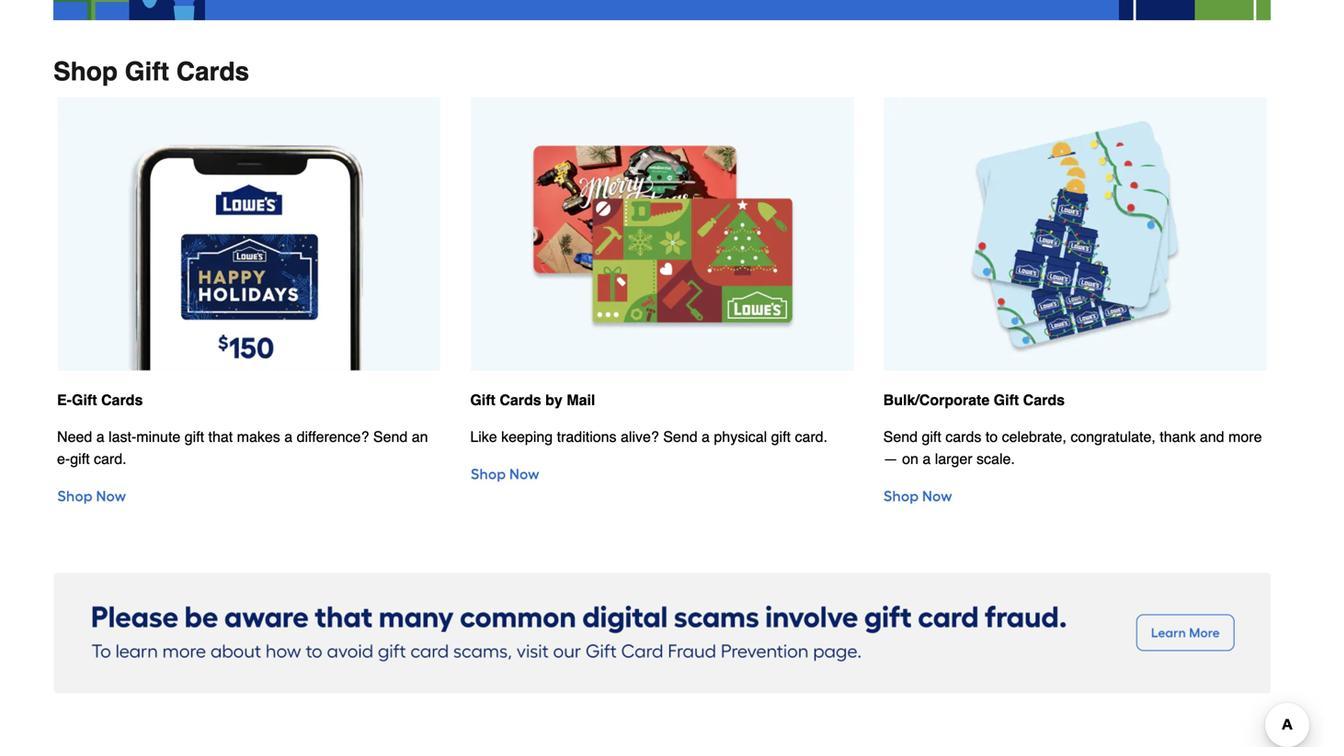 Task type: locate. For each thing, give the bounding box(es) containing it.
two lowe's holiday themed gift cards. image
[[470, 98, 854, 371]]

e-gift cards
[[57, 392, 143, 409]]

e-
[[57, 392, 72, 409]]

shop now image for congratulate,
[[884, 485, 1268, 507]]

shop now image down like keeping traditions alive? send a physical gift card.
[[470, 463, 854, 485]]

minute
[[136, 429, 181, 446]]

card. down the last-
[[94, 451, 127, 468]]

gift up to
[[994, 392, 1020, 409]]

send gift cards to celebrate, congratulate, thank and more — on a larger scale.
[[884, 429, 1263, 468]]

on
[[903, 451, 919, 468]]

send
[[373, 429, 408, 446], [664, 429, 698, 446], [884, 429, 918, 446]]

gift
[[185, 429, 204, 446], [772, 429, 791, 446], [922, 429, 942, 446], [70, 451, 90, 468]]

send right the alive?
[[664, 429, 698, 446]]

1 horizontal spatial card.
[[795, 429, 828, 446]]

card.
[[795, 429, 828, 446], [94, 451, 127, 468]]

gift up like
[[470, 392, 496, 409]]

physical
[[714, 429, 767, 446]]

0 horizontal spatial send
[[373, 429, 408, 446]]

cards
[[946, 429, 982, 446]]

makes
[[237, 429, 280, 446]]

shop gift cards
[[53, 57, 249, 86]]

shop now image down need a last-minute gift that makes a difference? send an e-gift card.
[[57, 485, 441, 507]]

1 send from the left
[[373, 429, 408, 446]]

2 horizontal spatial send
[[884, 429, 918, 446]]

card. right physical
[[795, 429, 828, 446]]

gift right physical
[[772, 429, 791, 446]]

a phone screen showing a one hundred fifty dollar lowe's gift card. image
[[57, 98, 441, 371]]

shop
[[53, 57, 118, 86]]

gift left that
[[185, 429, 204, 446]]

gift down need
[[70, 451, 90, 468]]

gift up larger
[[922, 429, 942, 446]]

shop now image for a
[[470, 463, 854, 485]]

2 horizontal spatial shop now image
[[884, 485, 1268, 507]]

an
[[412, 429, 428, 446]]

send left an
[[373, 429, 408, 446]]

keeping
[[502, 429, 553, 446]]

1 horizontal spatial shop now image
[[470, 463, 854, 485]]

that
[[208, 429, 233, 446]]

need
[[57, 429, 92, 446]]

3 send from the left
[[884, 429, 918, 446]]

gift for bulk/corporate
[[994, 392, 1020, 409]]

many digital scams involve gift card fraud. visit our gift card fraud page to learn more. image
[[53, 574, 1271, 694]]

gift right "shop"
[[125, 57, 169, 86]]

shop now image
[[470, 463, 854, 485], [57, 485, 441, 507], [884, 485, 1268, 507]]

1 vertical spatial card.
[[94, 451, 127, 468]]

a left the last-
[[96, 429, 105, 446]]

a right makes at the left bottom
[[285, 429, 293, 446]]

bulk/corporate gift cards
[[884, 392, 1065, 409]]

cards
[[176, 57, 249, 86], [101, 392, 143, 409], [500, 392, 542, 409], [1024, 392, 1065, 409]]

1 horizontal spatial send
[[664, 429, 698, 446]]

a right on
[[923, 451, 931, 468]]

a inside send gift cards to celebrate, congratulate, thank and more — on a larger scale.
[[923, 451, 931, 468]]

send up on
[[884, 429, 918, 446]]

gift up need
[[72, 392, 97, 409]]

gift for shop
[[125, 57, 169, 86]]

celebrate,
[[1002, 429, 1067, 446]]

0 horizontal spatial shop now image
[[57, 485, 441, 507]]

gift
[[125, 57, 169, 86], [72, 392, 97, 409], [470, 392, 496, 409], [994, 392, 1020, 409]]

a
[[96, 429, 105, 446], [285, 429, 293, 446], [702, 429, 710, 446], [923, 451, 931, 468]]

gift inside send gift cards to celebrate, congratulate, thank and more — on a larger scale.
[[922, 429, 942, 446]]

0 horizontal spatial card.
[[94, 451, 127, 468]]

shop now image down send gift cards to celebrate, congratulate, thank and more — on a larger scale.
[[884, 485, 1268, 507]]

thank
[[1160, 429, 1196, 446]]

0 vertical spatial card.
[[795, 429, 828, 446]]



Task type: vqa. For each thing, say whether or not it's contained in the screenshot.
An assortment of Lowe's corporate gift cards. image
yes



Task type: describe. For each thing, give the bounding box(es) containing it.
to
[[986, 429, 998, 446]]

scale.
[[977, 451, 1016, 468]]

larger
[[935, 451, 973, 468]]

cards for shop gift cards
[[176, 57, 249, 86]]

gift for e-
[[72, 392, 97, 409]]

gift cards by mail
[[470, 392, 596, 409]]

by
[[546, 392, 563, 409]]

last-
[[109, 429, 136, 446]]

cards for e-gift cards
[[101, 392, 143, 409]]

send inside need a last-minute gift that makes a difference? send an e-gift card.
[[373, 429, 408, 446]]

alive?
[[621, 429, 659, 446]]

like keeping traditions alive? send a physical gift card.
[[470, 429, 828, 446]]

a left physical
[[702, 429, 710, 446]]

—
[[884, 451, 899, 468]]

shop now image for that
[[57, 485, 441, 507]]

and
[[1201, 429, 1225, 446]]

cards for bulk/corporate gift cards
[[1024, 392, 1065, 409]]

more
[[1229, 429, 1263, 446]]

e-
[[57, 451, 70, 468]]

card. inside need a last-minute gift that makes a difference? send an e-gift card.
[[94, 451, 127, 468]]

mail
[[567, 392, 596, 409]]

need a last-minute gift that makes a difference? send an e-gift card.
[[57, 429, 428, 468]]

like
[[470, 429, 497, 446]]

check your gift card balance. check it now. image
[[53, 0, 1271, 20]]

difference?
[[297, 429, 369, 446]]

an assortment of lowe's corporate gift cards. image
[[884, 98, 1268, 371]]

traditions
[[557, 429, 617, 446]]

bulk/corporate
[[884, 392, 990, 409]]

send inside send gift cards to celebrate, congratulate, thank and more — on a larger scale.
[[884, 429, 918, 446]]

congratulate,
[[1071, 429, 1156, 446]]

2 send from the left
[[664, 429, 698, 446]]



